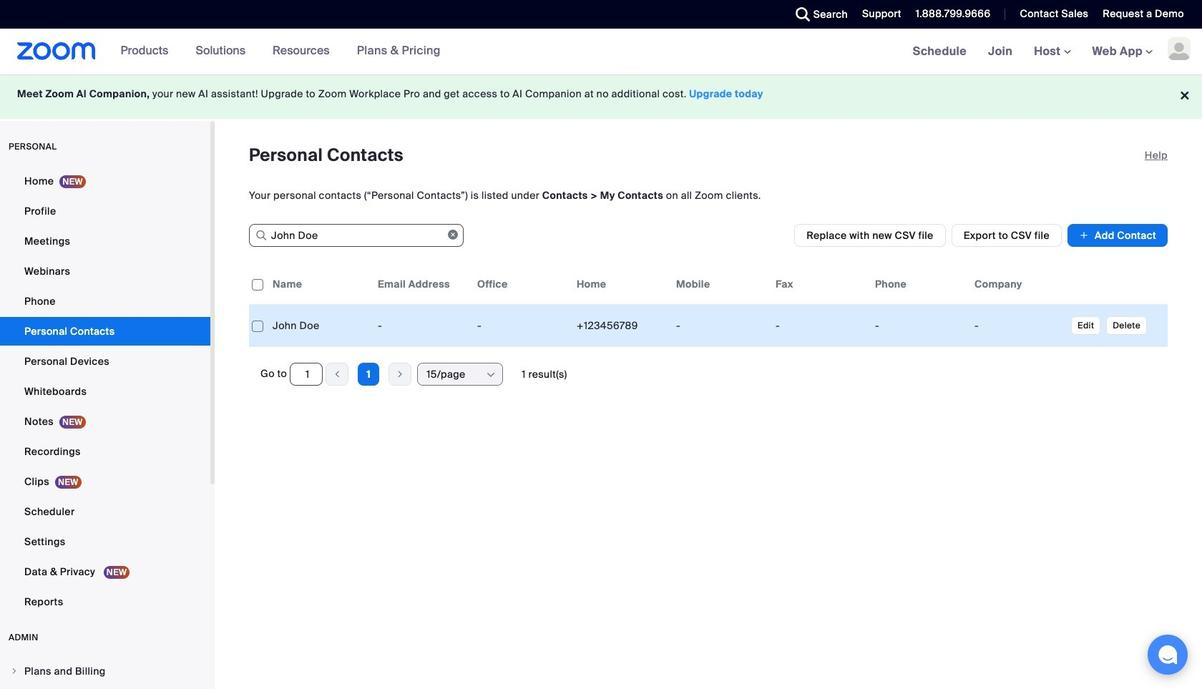 Task type: describe. For each thing, give the bounding box(es) containing it.
open chat image
[[1158, 645, 1178, 665]]

Jump to number field
[[290, 363, 323, 386]]

product information navigation
[[96, 29, 452, 74]]

previous page image
[[327, 368, 348, 381]]

Search Contacts Input text field
[[249, 224, 464, 247]]

1 cell from the left
[[870, 311, 969, 340]]

personal menu menu
[[0, 167, 210, 618]]

add image
[[1079, 228, 1089, 243]]

show options image
[[485, 369, 497, 381]]



Task type: vqa. For each thing, say whether or not it's contained in the screenshot.
Show Personal Meeting ID image
no



Task type: locate. For each thing, give the bounding box(es) containing it.
footer
[[0, 69, 1202, 119]]

2 cell from the left
[[969, 311, 1069, 340]]

menu item
[[0, 658, 210, 685]]

banner
[[0, 29, 1202, 75]]

meetings navigation
[[902, 29, 1202, 75]]

next page image
[[389, 368, 411, 381]]

zoom logo image
[[17, 42, 96, 60]]

profile picture image
[[1168, 37, 1191, 60]]

cell
[[870, 311, 969, 340], [969, 311, 1069, 340]]

application
[[249, 264, 1168, 347]]

right image
[[10, 667, 19, 676]]



